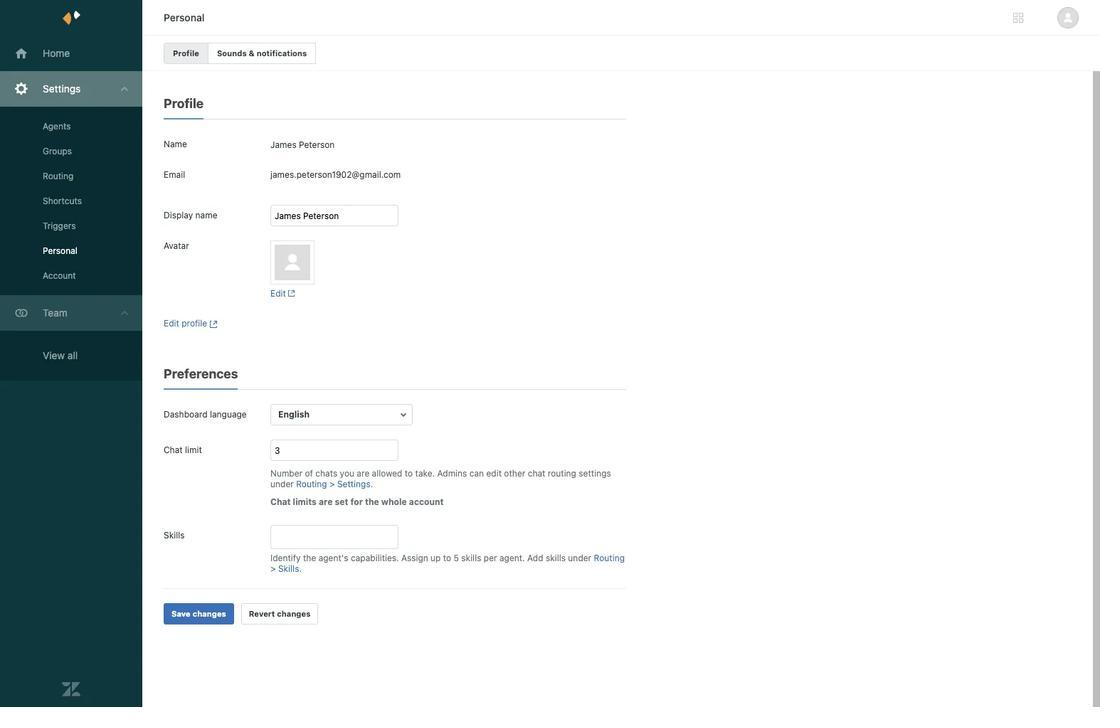 Task type: vqa. For each thing, say whether or not it's contained in the screenshot.
rightmost skills
yes



Task type: describe. For each thing, give the bounding box(es) containing it.
whole
[[382, 497, 407, 508]]

preferences
[[164, 367, 238, 382]]

edit profile
[[164, 318, 207, 329]]

allowed
[[372, 469, 403, 479]]

0 vertical spatial .
[[371, 479, 373, 490]]

0 horizontal spatial personal
[[43, 246, 77, 256]]

sounds & notifications
[[217, 48, 307, 58]]

zendesk products image
[[1014, 13, 1024, 23]]

chat limits are set for the whole account
[[271, 497, 444, 508]]

triggers
[[43, 221, 76, 231]]

groups
[[43, 146, 72, 157]]

capabilities.
[[351, 553, 399, 564]]

language
[[210, 409, 247, 420]]

routing > skills link
[[271, 553, 625, 575]]

routing for routing > settings .
[[296, 479, 327, 490]]

email
[[164, 169, 185, 180]]

revert changes
[[249, 610, 311, 619]]

0 vertical spatial settings
[[43, 83, 81, 95]]

display name
[[164, 210, 218, 221]]

edit
[[487, 469, 502, 479]]

set
[[335, 497, 349, 508]]

to for take.
[[405, 469, 413, 479]]

identify
[[271, 553, 301, 564]]

chat
[[528, 469, 546, 479]]

1 vertical spatial the
[[303, 553, 316, 564]]

add
[[528, 553, 544, 564]]

1 vertical spatial profile
[[164, 96, 204, 111]]

changes for save changes
[[193, 610, 226, 619]]

1 vertical spatial settings
[[337, 479, 371, 490]]

of
[[305, 469, 313, 479]]

team
[[43, 307, 68, 319]]

edit for edit profile
[[164, 318, 179, 329]]

james.peterson1902@gmail.com
[[271, 169, 401, 180]]

number
[[271, 469, 303, 479]]

are inside number of chats you are allowed to take. admins can edit other chat routing settings under
[[357, 469, 370, 479]]

chat for chat limits are set for the whole account
[[271, 497, 291, 508]]

other
[[504, 469, 526, 479]]

dashboard language
[[164, 409, 247, 420]]

account
[[409, 497, 444, 508]]

0 horizontal spatial skills
[[164, 531, 185, 541]]

routing for routing
[[43, 171, 74, 182]]

name
[[164, 139, 187, 150]]

1 vertical spatial under
[[569, 553, 592, 564]]

save
[[172, 610, 191, 619]]

avatar
[[164, 241, 189, 251]]

notifications
[[257, 48, 307, 58]]

can
[[470, 469, 484, 479]]

admins
[[438, 469, 467, 479]]

profile button
[[164, 43, 209, 64]]

changes for revert changes
[[277, 610, 311, 619]]

account
[[43, 271, 76, 281]]



Task type: locate. For each thing, give the bounding box(es) containing it.
settings up for
[[337, 479, 371, 490]]

under inside number of chats you are allowed to take. admins can edit other chat routing settings under
[[271, 479, 294, 490]]

personal
[[164, 11, 205, 24], [43, 246, 77, 256]]

edit
[[271, 288, 286, 299], [164, 318, 179, 329]]

1 horizontal spatial skills
[[278, 564, 299, 575]]

1 vertical spatial are
[[319, 497, 333, 508]]

limit
[[185, 445, 202, 456]]

to inside number of chats you are allowed to take. admins can edit other chat routing settings under
[[405, 469, 413, 479]]

1 horizontal spatial routing
[[296, 479, 327, 490]]

0 horizontal spatial to
[[405, 469, 413, 479]]

for
[[351, 497, 363, 508]]

skills inside routing > skills
[[278, 564, 299, 575]]

0 horizontal spatial >
[[271, 564, 276, 575]]

Name text field
[[271, 134, 627, 155]]

0 vertical spatial the
[[365, 497, 379, 508]]

sounds & notifications button
[[208, 43, 316, 64]]

to left 5
[[444, 553, 452, 564]]

to left take.
[[405, 469, 413, 479]]

1 horizontal spatial >
[[330, 479, 335, 490]]

routing > settings .
[[296, 479, 373, 490]]

skills right 'add'
[[546, 553, 566, 564]]

2 vertical spatial routing
[[594, 553, 625, 564]]

are right you
[[357, 469, 370, 479]]

1 horizontal spatial edit
[[271, 288, 286, 299]]

are
[[357, 469, 370, 479], [319, 497, 333, 508]]

edit for edit link
[[271, 288, 286, 299]]

changes inside button
[[277, 610, 311, 619]]

1 vertical spatial routing
[[296, 479, 327, 490]]

per
[[484, 553, 497, 564]]

profile
[[182, 318, 207, 329]]

1 horizontal spatial settings
[[337, 479, 371, 490]]

skills right 5
[[462, 553, 482, 564]]

edit link
[[271, 288, 295, 299]]

changes inside "button"
[[193, 610, 226, 619]]

agent's
[[319, 553, 349, 564]]

0 vertical spatial skills
[[164, 531, 185, 541]]

0 horizontal spatial .
[[299, 564, 302, 575]]

1 changes from the left
[[193, 610, 226, 619]]

the right for
[[365, 497, 379, 508]]

0 vertical spatial chat
[[164, 445, 183, 456]]

1 vertical spatial chat
[[271, 497, 291, 508]]

up
[[431, 553, 441, 564]]

1 horizontal spatial the
[[365, 497, 379, 508]]

1 horizontal spatial changes
[[277, 610, 311, 619]]

0 horizontal spatial the
[[303, 553, 316, 564]]

shortcuts
[[43, 196, 82, 207]]

1 skills from the left
[[462, 553, 482, 564]]

. left agent's
[[299, 564, 302, 575]]

assign
[[402, 553, 429, 564]]

agents
[[43, 121, 71, 132]]

changes
[[193, 610, 226, 619], [277, 610, 311, 619]]

1 horizontal spatial chat
[[271, 497, 291, 508]]

1 horizontal spatial are
[[357, 469, 370, 479]]

.
[[371, 479, 373, 490], [299, 564, 302, 575]]

0 vertical spatial to
[[405, 469, 413, 479]]

settings down home
[[43, 83, 81, 95]]

save changes
[[172, 610, 226, 619]]

personal up account
[[43, 246, 77, 256]]

> for skills
[[271, 564, 276, 575]]

. up chat limits are set for the whole account
[[371, 479, 373, 490]]

2 skills from the left
[[546, 553, 566, 564]]

dashboard
[[164, 409, 208, 420]]

profile left sounds
[[173, 48, 199, 58]]

0 horizontal spatial routing
[[43, 171, 74, 182]]

display
[[164, 210, 193, 221]]

chat left limits
[[271, 497, 291, 508]]

routing inside routing > skills
[[594, 553, 625, 564]]

>
[[330, 479, 335, 490], [271, 564, 276, 575]]

2 changes from the left
[[277, 610, 311, 619]]

0 vertical spatial personal
[[164, 11, 205, 24]]

revert
[[249, 610, 275, 619]]

chats
[[316, 469, 338, 479]]

0 vertical spatial are
[[357, 469, 370, 479]]

settings
[[43, 83, 81, 95], [337, 479, 371, 490]]

1 vertical spatial to
[[444, 553, 452, 564]]

1 vertical spatial skills
[[278, 564, 299, 575]]

chat limit
[[164, 445, 202, 456]]

> inside routing > skills
[[271, 564, 276, 575]]

settings
[[579, 469, 612, 479]]

chat for chat limit
[[164, 445, 183, 456]]

Chat limit number field
[[271, 440, 399, 461]]

routing for routing > skills
[[594, 553, 625, 564]]

agent.
[[500, 553, 525, 564]]

1 vertical spatial personal
[[43, 246, 77, 256]]

profile
[[173, 48, 199, 58], [164, 96, 204, 111]]

changes right revert
[[277, 610, 311, 619]]

to
[[405, 469, 413, 479], [444, 553, 452, 564]]

0 vertical spatial >
[[330, 479, 335, 490]]

0 horizontal spatial are
[[319, 497, 333, 508]]

5
[[454, 553, 459, 564]]

1 horizontal spatial skills
[[546, 553, 566, 564]]

under
[[271, 479, 294, 490], [569, 553, 592, 564]]

1 vertical spatial >
[[271, 564, 276, 575]]

chat left "limit" at the bottom
[[164, 445, 183, 456]]

to for 5
[[444, 553, 452, 564]]

0 horizontal spatial settings
[[43, 83, 81, 95]]

the
[[365, 497, 379, 508], [303, 553, 316, 564]]

routing
[[43, 171, 74, 182], [296, 479, 327, 490], [594, 553, 625, 564]]

routing
[[548, 469, 577, 479]]

0 vertical spatial profile
[[173, 48, 199, 58]]

profile up the name
[[164, 96, 204, 111]]

0 vertical spatial routing
[[43, 171, 74, 182]]

under right 'add'
[[569, 553, 592, 564]]

1 horizontal spatial under
[[569, 553, 592, 564]]

view
[[43, 350, 65, 362]]

take.
[[416, 469, 435, 479]]

0 horizontal spatial changes
[[193, 610, 226, 619]]

view all
[[43, 350, 78, 362]]

limits
[[293, 497, 317, 508]]

1 vertical spatial .
[[299, 564, 302, 575]]

&
[[249, 48, 255, 58]]

revert changes button
[[241, 604, 319, 625]]

all
[[68, 350, 78, 362]]

0 vertical spatial under
[[271, 479, 294, 490]]

0 horizontal spatial chat
[[164, 445, 183, 456]]

skills
[[164, 531, 185, 541], [278, 564, 299, 575]]

sounds
[[217, 48, 247, 58]]

1 horizontal spatial .
[[371, 479, 373, 490]]

routing > skills
[[271, 553, 625, 575]]

are left the "set"
[[319, 497, 333, 508]]

profile inside button
[[173, 48, 199, 58]]

0 horizontal spatial edit
[[164, 318, 179, 329]]

number of chats you are allowed to take. admins can edit other chat routing settings under
[[271, 469, 612, 490]]

changes right save
[[193, 610, 226, 619]]

skills
[[462, 553, 482, 564], [546, 553, 566, 564]]

> for settings
[[330, 479, 335, 490]]

you
[[340, 469, 355, 479]]

0 vertical spatial edit
[[271, 288, 286, 299]]

edit profile link
[[164, 318, 218, 329]]

save changes button
[[164, 604, 234, 625]]

> left you
[[330, 479, 335, 490]]

english
[[278, 409, 310, 420]]

name
[[196, 210, 218, 221]]

1 horizontal spatial to
[[444, 553, 452, 564]]

1 vertical spatial edit
[[164, 318, 179, 329]]

under up limits
[[271, 479, 294, 490]]

chat
[[164, 445, 183, 456], [271, 497, 291, 508]]

2 horizontal spatial routing
[[594, 553, 625, 564]]

Display name text field
[[271, 205, 399, 226]]

routing > settings link
[[296, 479, 371, 490]]

> up revert changes
[[271, 564, 276, 575]]

0 horizontal spatial under
[[271, 479, 294, 490]]

personal up "profile" button on the top left of the page
[[164, 11, 205, 24]]

home
[[43, 47, 70, 59]]

1 horizontal spatial personal
[[164, 11, 205, 24]]

the left agent's
[[303, 553, 316, 564]]

0 horizontal spatial skills
[[462, 553, 482, 564]]

identify the agent's capabilities. assign up to 5 skills per agent. add skills under
[[271, 553, 594, 564]]



